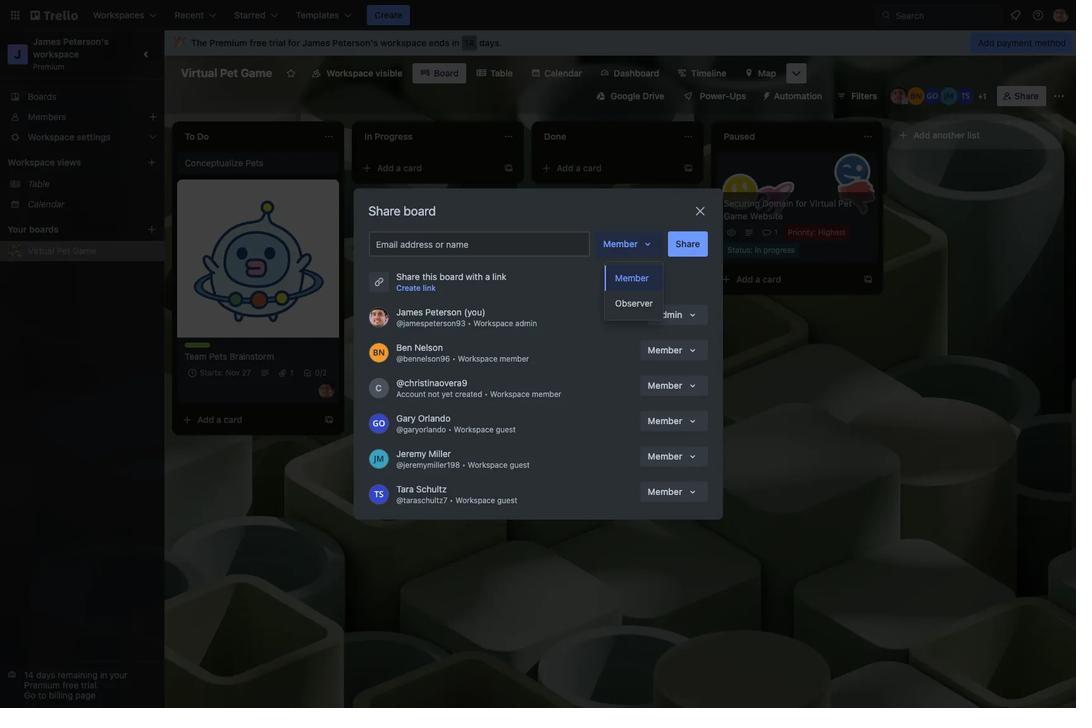 Task type: locate. For each thing, give the bounding box(es) containing it.
virtual up priority : highest
[[810, 198, 836, 209]]

virtual pet game down 'your boards with 1 items' element in the left of the page
[[28, 246, 97, 256]]

share button left show menu image
[[997, 86, 1047, 106]]

create from template… image
[[324, 415, 334, 425]]

1 vertical spatial create
[[397, 284, 421, 293]]

banner
[[165, 30, 1077, 56]]

workspace up tara schultz @taraschultz7 • workspace guest
[[468, 461, 508, 470]]

create
[[375, 9, 403, 20], [397, 284, 421, 293]]

tara schultz (taraschultz7) image
[[369, 485, 389, 505]]

gary orlando (garyorlando) image
[[924, 87, 942, 105], [369, 414, 389, 434]]

primary element
[[0, 0, 1077, 30]]

calendar link up 'your boards with 1 items' element in the left of the page
[[28, 198, 157, 211]]

j
[[14, 47, 21, 61]]

0 vertical spatial share button
[[997, 86, 1047, 106]]

workspace inside 'james peterson (you) @jamespeterson93 • workspace admin'
[[474, 319, 513, 329]]

calendar link down primary element
[[523, 63, 590, 84]]

0 vertical spatial gary orlando (garyorlando) image
[[924, 87, 942, 105]]

0 vertical spatial board
[[404, 204, 436, 218]]

1 vertical spatial calendar
[[28, 199, 65, 210]]

• right created
[[485, 390, 488, 399]]

workspace inside tara schultz @taraschultz7 • workspace guest
[[456, 496, 495, 506]]

2 member button from the top
[[640, 411, 708, 432]]

link down 'this'
[[423, 284, 436, 293]]

Search field
[[892, 6, 1003, 25]]

0 horizontal spatial james
[[33, 36, 61, 47]]

1 horizontal spatial 1
[[775, 228, 778, 237]]

@bennelson96
[[397, 354, 450, 364]]

0 horizontal spatial peterson's
[[63, 36, 109, 47]]

0 horizontal spatial table
[[28, 179, 50, 189]]

workspace up @christinaovera9 account not yet created • workspace member
[[458, 354, 498, 364]]

game down securing
[[724, 211, 748, 222]]

workspace visible
[[327, 68, 403, 78]]

member
[[604, 239, 638, 249], [616, 273, 649, 284], [648, 345, 683, 356], [648, 380, 683, 391], [648, 416, 683, 427], [648, 451, 683, 462], [648, 487, 683, 498]]

link right with on the left top of the page
[[493, 272, 507, 282]]

create from template… image
[[504, 163, 514, 173], [684, 163, 694, 173], [863, 275, 874, 285]]

1 horizontal spatial workspace
[[381, 37, 427, 48]]

ben
[[397, 342, 412, 353]]

1
[[984, 92, 987, 101], [775, 228, 778, 237], [290, 368, 294, 378]]

share inside share this board with a link create link
[[397, 272, 420, 282]]

trial
[[269, 37, 286, 48]]

share button down the 'close' icon
[[669, 232, 708, 257]]

(you)
[[464, 307, 486, 318]]

0 horizontal spatial :
[[751, 246, 753, 255]]

0 vertical spatial member
[[500, 354, 529, 364]]

days
[[36, 670, 55, 681]]

0 horizontal spatial 1
[[290, 368, 294, 378]]

james right j in the top of the page
[[33, 36, 61, 47]]

james peterson's workspace link
[[33, 36, 111, 60]]

• down (you)
[[468, 319, 472, 329]]

a inside share this board with a link create link
[[486, 272, 490, 282]]

table link down views
[[28, 178, 157, 191]]

0 vertical spatial virtual
[[181, 66, 217, 80]]

0 vertical spatial 1
[[984, 92, 987, 101]]

pets inside team task team pets brainstorm
[[209, 351, 227, 362]]

a
[[396, 163, 401, 173], [576, 163, 581, 173], [486, 272, 490, 282], [756, 274, 761, 285], [217, 415, 221, 425]]

workspace inside the james peterson's workspace premium
[[33, 49, 79, 60]]

: for priority
[[814, 228, 816, 237]]

1 horizontal spatial virtual
[[181, 66, 217, 80]]

1 vertical spatial gary orlando (garyorlando) image
[[369, 414, 389, 434]]

premium
[[210, 37, 248, 48], [33, 62, 64, 72], [24, 681, 60, 691]]

james peterson (jamespeterson93) image right filters on the right of page
[[891, 87, 909, 105]]

for right domain
[[796, 198, 808, 209]]

starts:
[[200, 368, 224, 378]]

2 horizontal spatial pet
[[839, 198, 852, 209]]

• inside tara schultz @taraschultz7 • workspace guest
[[450, 496, 454, 506]]

0 horizontal spatial 14
[[24, 670, 34, 681]]

0 vertical spatial premium
[[210, 37, 248, 48]]

progress
[[764, 246, 795, 255]]

go
[[24, 691, 36, 701]]

team up starts:
[[185, 351, 207, 362]]

calendar
[[545, 68, 582, 78], [28, 199, 65, 210]]

jeremy miller (jeremymiller198) image
[[369, 449, 389, 470]]

virtual
[[181, 66, 217, 80], [810, 198, 836, 209], [28, 246, 54, 256]]

in right the ends
[[452, 37, 460, 48]]

0 horizontal spatial calendar
[[28, 199, 65, 210]]

• inside ben nelson @bennelson96 • workspace member
[[452, 354, 456, 364]]

1 vertical spatial link
[[423, 284, 436, 293]]

1 horizontal spatial calendar
[[545, 68, 582, 78]]

domain
[[763, 198, 794, 209]]

14 left days
[[24, 670, 34, 681]]

nelson
[[415, 342, 443, 353]]

create inside share this board with a link create link
[[397, 284, 421, 293]]

guest for orlando
[[496, 425, 516, 435]]

share this board with a link create link
[[397, 272, 507, 293]]

1 horizontal spatial james peterson (jamespeterson93) image
[[891, 87, 909, 105]]

1 horizontal spatial 14
[[465, 37, 475, 48]]

virtual down the the
[[181, 66, 217, 80]]

• inside gary orlando @garyorlando • workspace guest
[[449, 425, 452, 435]]

2 vertical spatial virtual
[[28, 246, 54, 256]]

peterson's up workspace visible button
[[333, 37, 378, 48]]

1 horizontal spatial free
[[250, 37, 267, 48]]

close image
[[693, 204, 708, 219]]

• for schultz
[[450, 496, 454, 506]]

add for add a card 'button' for leftmost create from template… image
[[377, 163, 394, 173]]

jeremy miller (jeremymiller198) image
[[940, 87, 958, 105]]

1 horizontal spatial pet
[[220, 66, 238, 80]]

game down 'your boards with 1 items' element in the left of the page
[[73, 246, 97, 256]]

0 horizontal spatial free
[[63, 681, 79, 691]]

pet inside securing domain for virtual pet game website
[[839, 198, 852, 209]]

james peterson (jamespeterson93) image
[[1054, 8, 1069, 23], [369, 308, 389, 328]]

1 vertical spatial guest
[[510, 461, 530, 470]]

0 vertical spatial for
[[288, 37, 300, 48]]

2 vertical spatial guest
[[498, 496, 518, 506]]

customize views image
[[791, 67, 803, 80]]

0 vertical spatial create
[[375, 9, 403, 20]]

this
[[423, 272, 437, 282]]

1 horizontal spatial in
[[452, 37, 460, 48]]

0
[[315, 368, 320, 378]]

1 horizontal spatial peterson's
[[333, 37, 378, 48]]

member inside button
[[616, 273, 649, 284]]

table
[[491, 68, 513, 78], [28, 179, 50, 189]]

james peterson (jamespeterson93) image down 2
[[319, 384, 334, 399]]

workspace right j in the top of the page
[[33, 49, 79, 60]]

1 vertical spatial :
[[751, 246, 753, 255]]

Email address or name text field
[[376, 235, 588, 253]]

calendar up boards
[[28, 199, 65, 210]]

0 horizontal spatial virtual pet game
[[28, 246, 97, 256]]

james peterson (jamespeterson93) image right open information menu icon
[[1054, 8, 1069, 23]]

table down days.
[[491, 68, 513, 78]]

gary orlando (garyorlando) image left tara schultz (taraschultz7) image
[[924, 87, 942, 105]]

add inside add payment method link
[[979, 37, 995, 48]]

workspace inside @christinaovera9 account not yet created • workspace member
[[490, 390, 530, 399]]

board
[[404, 204, 436, 218], [440, 272, 464, 282]]

game left star or unstar board image
[[241, 66, 272, 80]]

0 horizontal spatial pets
[[209, 351, 227, 362]]

calendar link
[[523, 63, 590, 84], [28, 198, 157, 211]]

in inside banner
[[452, 37, 460, 48]]

add another list
[[914, 130, 980, 141]]

14 days remaining in your premium free trial. go to billing page
[[24, 670, 128, 701]]

• inside jeremy miller @jeremymiller198 • workspace guest
[[462, 461, 466, 470]]

1 vertical spatial pet
[[839, 198, 852, 209]]

james peterson (jamespeterson93) image up ben nelson (bennelson96) image
[[369, 308, 389, 328]]

1 horizontal spatial member
[[532, 390, 562, 399]]

1 vertical spatial table link
[[28, 178, 157, 191]]

ben nelson @bennelson96 • workspace member
[[397, 342, 529, 364]]

add a card
[[377, 163, 422, 173], [557, 163, 602, 173], [737, 274, 782, 285], [198, 415, 242, 425]]

another
[[933, 130, 966, 141]]

confetti image
[[175, 37, 186, 48]]

observer button
[[605, 291, 663, 317]]

1 horizontal spatial create from template… image
[[684, 163, 694, 173]]

• down orlando on the left of page
[[449, 425, 452, 435]]

james peterson (you) @jamespeterson93 • workspace admin
[[397, 307, 537, 329]]

peterson's
[[63, 36, 109, 47], [333, 37, 378, 48]]

create up the 🎉 the premium free trial for james peterson's workspace ends in 14 days. at the left top of page
[[375, 9, 403, 20]]

views
[[57, 157, 81, 168]]

board
[[434, 68, 459, 78]]

add inside the add another list button
[[914, 130, 931, 141]]

1 vertical spatial board
[[440, 272, 464, 282]]

james right 'trial'
[[302, 37, 330, 48]]

14 left days.
[[465, 37, 475, 48]]

: left highest at right
[[814, 228, 816, 237]]

: for status
[[751, 246, 753, 255]]

in left 'your'
[[100, 670, 107, 681]]

1 up "progress"
[[775, 228, 778, 237]]

workspace down jeremy miller @jeremymiller198 • workspace guest on the left of the page
[[456, 496, 495, 506]]

star or unstar board image
[[286, 68, 296, 78]]

1 member button from the top
[[640, 376, 708, 396]]

sm image
[[757, 86, 775, 104]]

share
[[1015, 91, 1039, 101], [369, 204, 401, 218], [676, 239, 700, 249], [397, 272, 420, 282]]

1 vertical spatial free
[[63, 681, 79, 691]]

map
[[759, 68, 777, 78]]

0 vertical spatial in
[[452, 37, 460, 48]]

0 vertical spatial virtual pet game
[[181, 66, 272, 80]]

member for ben nelson
[[648, 345, 683, 356]]

1 horizontal spatial james
[[302, 37, 330, 48]]

premium inside banner
[[210, 37, 248, 48]]

0 vertical spatial pet
[[220, 66, 238, 80]]

for right 'trial'
[[288, 37, 300, 48]]

calendar down primary element
[[545, 68, 582, 78]]

1 horizontal spatial virtual pet game
[[181, 66, 272, 80]]

group containing member
[[605, 262, 663, 320]]

0 horizontal spatial board
[[404, 204, 436, 218]]

ben nelson (bennelson96) image
[[369, 343, 389, 363]]

james
[[33, 36, 61, 47], [302, 37, 330, 48], [397, 307, 423, 318]]

workspace inside workspace visible button
[[327, 68, 373, 78]]

1 vertical spatial virtual pet game
[[28, 246, 97, 256]]

2 horizontal spatial 1
[[984, 92, 987, 101]]

• right the @taraschultz7
[[450, 496, 454, 506]]

pets
[[246, 158, 264, 168], [209, 351, 227, 362]]

link
[[493, 272, 507, 282], [423, 284, 436, 293]]

virtual down boards
[[28, 246, 54, 256]]

14 inside 14 days remaining in your premium free trial. go to billing page
[[24, 670, 34, 681]]

guest inside jeremy miller @jeremymiller198 • workspace guest
[[510, 461, 530, 470]]

1 vertical spatial james peterson (jamespeterson93) image
[[319, 384, 334, 399]]

• up tara schultz @taraschultz7 • workspace guest
[[462, 461, 466, 470]]

workspace right created
[[490, 390, 530, 399]]

0 vertical spatial free
[[250, 37, 267, 48]]

james inside 'james peterson (you) @jamespeterson93 • workspace admin'
[[397, 307, 423, 318]]

0 horizontal spatial calendar link
[[28, 198, 157, 211]]

0 horizontal spatial workspace
[[33, 49, 79, 60]]

peterson's inside banner
[[333, 37, 378, 48]]

share button
[[997, 86, 1047, 106], [669, 232, 708, 257]]

14
[[465, 37, 475, 48], [24, 670, 34, 681]]

team task team pets brainstorm
[[185, 343, 274, 362]]

share board
[[369, 204, 436, 218]]

guest inside tara schultz @taraschultz7 • workspace guest
[[498, 496, 518, 506]]

member inside ben nelson @bennelson96 • workspace member
[[500, 354, 529, 364]]

2
[[322, 368, 327, 378]]

1 vertical spatial share button
[[669, 232, 708, 257]]

member button for jeremy miller
[[640, 447, 708, 467]]

0 horizontal spatial member
[[500, 354, 529, 364]]

game
[[241, 66, 272, 80], [724, 211, 748, 222], [73, 246, 97, 256]]

:
[[814, 228, 816, 237], [751, 246, 753, 255]]

2 vertical spatial member button
[[640, 447, 708, 467]]

: left in
[[751, 246, 753, 255]]

add a card for create from template… icon
[[198, 415, 242, 425]]

0 vertical spatial member button
[[640, 376, 708, 396]]

1 vertical spatial member
[[532, 390, 562, 399]]

1 right tara schultz (taraschultz7) image
[[984, 92, 987, 101]]

1 left '0'
[[290, 368, 294, 378]]

member button
[[596, 232, 664, 257], [640, 341, 708, 361], [640, 482, 708, 503]]

guest
[[496, 425, 516, 435], [510, 461, 530, 470], [498, 496, 518, 506]]

0 horizontal spatial pet
[[57, 246, 70, 256]]

securing domain for virtual pet game website
[[724, 198, 852, 222]]

add a card button for the rightmost create from template… image
[[717, 270, 858, 290]]

method
[[1035, 37, 1067, 48]]

2 horizontal spatial create from template… image
[[863, 275, 874, 285]]

1 vertical spatial member button
[[640, 341, 708, 361]]

virtual inside securing domain for virtual pet game website
[[810, 198, 836, 209]]

0 horizontal spatial game
[[73, 246, 97, 256]]

0 vertical spatial pets
[[246, 158, 264, 168]]

admin button
[[649, 305, 708, 325]]

•
[[468, 319, 472, 329], [452, 354, 456, 364], [485, 390, 488, 399], [449, 425, 452, 435], [462, 461, 466, 470], [450, 496, 454, 506]]

0 vertical spatial calendar
[[545, 68, 582, 78]]

0 vertical spatial james peterson (jamespeterson93) image
[[891, 87, 909, 105]]

0 vertical spatial table
[[491, 68, 513, 78]]

guest inside gary orlando @garyorlando • workspace guest
[[496, 425, 516, 435]]

1 horizontal spatial calendar link
[[523, 63, 590, 84]]

1 vertical spatial premium
[[33, 62, 64, 72]]

workspace down create "button"
[[381, 37, 427, 48]]

free inside banner
[[250, 37, 267, 48]]

add for add a card 'button' corresponding to create from template… image to the middle
[[557, 163, 574, 173]]

2 vertical spatial member button
[[640, 482, 708, 503]]

0 vertical spatial workspace
[[381, 37, 427, 48]]

1 vertical spatial in
[[100, 670, 107, 681]]

1 vertical spatial table
[[28, 179, 50, 189]]

pets up starts:
[[209, 351, 227, 362]]

add for add a card 'button' for the rightmost create from template… image
[[737, 274, 754, 285]]

1 horizontal spatial board
[[440, 272, 464, 282]]

pets right conceptualize
[[246, 158, 264, 168]]

board link
[[413, 63, 467, 84]]

add a card button
[[357, 158, 499, 179], [537, 158, 679, 179], [717, 270, 858, 290], [177, 410, 319, 430]]

virtual pet game down the the
[[181, 66, 272, 80]]

ends
[[429, 37, 450, 48]]

1 horizontal spatial for
[[796, 198, 808, 209]]

0 vertical spatial :
[[814, 228, 816, 237]]

1 horizontal spatial share button
[[997, 86, 1047, 106]]

boards link
[[0, 87, 165, 107]]

add a card button for create from template… image to the middle
[[537, 158, 679, 179]]

peterson's up boards link
[[63, 36, 109, 47]]

group
[[605, 262, 663, 320]]

0 / 2
[[315, 368, 327, 378]]

add
[[979, 37, 995, 48], [914, 130, 931, 141], [377, 163, 394, 173], [557, 163, 574, 173], [737, 274, 754, 285], [198, 415, 214, 425]]

james peterson (jamespeterson93) image
[[891, 87, 909, 105], [319, 384, 334, 399]]

2 horizontal spatial james
[[397, 307, 423, 318]]

workspace up jeremy miller @jeremymiller198 • workspace guest on the left of the page
[[454, 425, 494, 435]]

with
[[466, 272, 483, 282]]

james for peterson
[[397, 307, 423, 318]]

2 horizontal spatial virtual
[[810, 198, 836, 209]]

james inside the james peterson's workspace premium
[[33, 36, 61, 47]]

james inside banner
[[302, 37, 330, 48]]

create up the @jamespeterson93
[[397, 284, 421, 293]]

1 vertical spatial virtual
[[810, 198, 836, 209]]

0 horizontal spatial in
[[100, 670, 107, 681]]

james up the @jamespeterson93
[[397, 307, 423, 318]]

2 vertical spatial premium
[[24, 681, 60, 691]]

• right @bennelson96
[[452, 354, 456, 364]]

table down workspace views
[[28, 179, 50, 189]]

member
[[500, 354, 529, 364], [532, 390, 562, 399]]

1 vertical spatial for
[[796, 198, 808, 209]]

3 member button from the top
[[640, 447, 708, 467]]

1 vertical spatial james peterson (jamespeterson93) image
[[369, 308, 389, 328]]

miller
[[429, 449, 451, 460]]

1 vertical spatial 14
[[24, 670, 34, 681]]

team left task
[[185, 343, 205, 353]]

• for orlando
[[449, 425, 452, 435]]

starts: nov 27
[[200, 368, 251, 378]]

nov
[[226, 368, 240, 378]]

in
[[755, 246, 762, 255]]

guest for schultz
[[498, 496, 518, 506]]

+ 1
[[979, 92, 987, 101]]

in
[[452, 37, 460, 48], [100, 670, 107, 681]]

gary orlando (garyorlando) image left gary
[[369, 414, 389, 434]]

add another list button
[[891, 122, 1063, 149]]

table link down days.
[[469, 63, 521, 84]]

banner containing 🎉
[[165, 30, 1077, 56]]

map link
[[737, 63, 784, 84]]

workspace down the 🎉 the premium free trial for james peterson's workspace ends in 14 days. at the left top of page
[[327, 68, 373, 78]]

workspace down (you)
[[474, 319, 513, 329]]



Task type: describe. For each thing, give the bounding box(es) containing it.
🎉 the premium free trial for james peterson's workspace ends in 14 days.
[[175, 37, 502, 48]]

0 horizontal spatial link
[[423, 284, 436, 293]]

gary orlando @garyorlando • workspace guest
[[397, 413, 516, 435]]

member for jeremy miller
[[648, 451, 683, 462]]

jeremy
[[397, 449, 427, 460]]

game inside board name text box
[[241, 66, 272, 80]]

free inside 14 days remaining in your premium free trial. go to billing page
[[63, 681, 79, 691]]

j link
[[8, 44, 28, 65]]

member button
[[605, 266, 663, 291]]

2 vertical spatial game
[[73, 246, 97, 256]]

board inside share this board with a link create link
[[440, 272, 464, 282]]

boards
[[29, 224, 59, 235]]

conceptualize pets link
[[185, 157, 332, 170]]

add for the add another list button
[[914, 130, 931, 141]]

for inside banner
[[288, 37, 300, 48]]

14 inside banner
[[465, 37, 475, 48]]

yet
[[442, 390, 453, 399]]

member button for ben nelson
[[640, 341, 708, 361]]

create button
[[367, 5, 410, 25]]

add a card button for create from template… icon
[[177, 410, 319, 430]]

dashboard
[[614, 68, 660, 78]]

securing domain for virtual pet game website link
[[724, 198, 871, 223]]

automation button
[[757, 86, 830, 106]]

workspace left views
[[8, 157, 55, 168]]

power-ups
[[700, 91, 747, 101]]

27
[[242, 368, 251, 378]]

+
[[979, 92, 984, 101]]

0 vertical spatial james peterson (jamespeterson93) image
[[1054, 8, 1069, 23]]

status : in progress
[[728, 246, 795, 255]]

premium inside 14 days remaining in your premium free trial. go to billing page
[[24, 681, 60, 691]]

add payment method link
[[971, 33, 1074, 53]]

add a card for the rightmost create from template… image
[[737, 274, 782, 285]]

1 horizontal spatial pets
[[246, 158, 264, 168]]

member for tara schultz
[[648, 487, 683, 498]]

workspace inside gary orlando @garyorlando • workspace guest
[[454, 425, 494, 435]]

add for add a card 'button' related to create from template… icon
[[198, 415, 214, 425]]

@taraschultz7
[[397, 496, 448, 506]]

filters
[[852, 91, 878, 101]]

• inside 'james peterson (you) @jamespeterson93 • workspace admin'
[[468, 319, 472, 329]]

jeremy miller @jeremymiller198 • workspace guest
[[397, 449, 530, 470]]

c
[[376, 383, 382, 394]]

1 horizontal spatial table
[[491, 68, 513, 78]]

timeline
[[691, 68, 727, 78]]

admin
[[656, 310, 683, 320]]

0 horizontal spatial create from template… image
[[504, 163, 514, 173]]

visible
[[376, 68, 403, 78]]

tara schultz (taraschultz7) image
[[957, 87, 975, 105]]

/
[[320, 368, 322, 378]]

billing
[[49, 691, 73, 701]]

created
[[455, 390, 483, 399]]

show menu image
[[1053, 90, 1066, 103]]

2 team from the top
[[185, 351, 207, 362]]

color: bold lime, title: "team task" element
[[185, 343, 223, 353]]

🎉
[[175, 37, 186, 48]]

a for add a card 'button' for leftmost create from template… image
[[396, 163, 401, 173]]

1 horizontal spatial gary orlando (garyorlando) image
[[924, 87, 942, 105]]

workspace views
[[8, 157, 81, 168]]

in inside 14 days remaining in your premium free trial. go to billing page
[[100, 670, 107, 681]]

• inside @christinaovera9 account not yet created • workspace member
[[485, 390, 488, 399]]

account
[[397, 390, 426, 399]]

members link
[[0, 107, 165, 127]]

power-ups button
[[675, 86, 754, 106]]

member for @christinaovera9
[[648, 380, 683, 391]]

gary
[[397, 413, 416, 424]]

premium inside the james peterson's workspace premium
[[33, 62, 64, 72]]

a for add a card 'button' related to create from template… icon
[[217, 415, 221, 425]]

google drive
[[611, 91, 665, 101]]

google drive button
[[589, 86, 672, 106]]

1 vertical spatial 1
[[775, 228, 778, 237]]

search image
[[882, 10, 892, 20]]

brainstorm
[[230, 351, 274, 362]]

website
[[750, 211, 784, 222]]

Board name text field
[[175, 63, 279, 84]]

add payment method
[[979, 37, 1067, 48]]

member button for gary orlando
[[640, 411, 708, 432]]

create inside "button"
[[375, 9, 403, 20]]

0 horizontal spatial share button
[[669, 232, 708, 257]]

game inside securing domain for virtual pet game website
[[724, 211, 748, 222]]

a for add a card 'button' for the rightmost create from template… image
[[756, 274, 761, 285]]

• for nelson
[[452, 354, 456, 364]]

not
[[428, 390, 440, 399]]

conceptualize
[[185, 158, 243, 168]]

add board image
[[147, 225, 157, 235]]

member button for tara schultz
[[640, 482, 708, 503]]

0 horizontal spatial james peterson (jamespeterson93) image
[[319, 384, 334, 399]]

status
[[728, 246, 751, 255]]

for inside securing domain for virtual pet game website
[[796, 198, 808, 209]]

2 vertical spatial 1
[[290, 368, 294, 378]]

member inside @christinaovera9 account not yet created • workspace member
[[532, 390, 562, 399]]

filters button
[[833, 86, 882, 106]]

ups
[[730, 91, 747, 101]]

priority : highest
[[788, 228, 846, 237]]

0 vertical spatial calendar link
[[523, 63, 590, 84]]

workspace inside ben nelson @bennelson96 • workspace member
[[458, 354, 498, 364]]

power-
[[700, 91, 730, 101]]

schultz
[[416, 484, 447, 495]]

remaining
[[58, 670, 98, 681]]

conceptualize pets
[[185, 158, 264, 168]]

@jeremymiller198
[[397, 461, 460, 470]]

add a card button for leftmost create from template… image
[[357, 158, 499, 179]]

ben nelson (bennelson96) image
[[908, 87, 925, 105]]

workspace visible button
[[304, 63, 410, 84]]

add a card for leftmost create from template… image
[[377, 163, 422, 173]]

workspace inside jeremy miller @jeremymiller198 • workspace guest
[[468, 461, 508, 470]]

james peterson's workspace premium
[[33, 36, 111, 72]]

0 vertical spatial member button
[[596, 232, 664, 257]]

boards
[[28, 91, 57, 102]]

0 horizontal spatial james peterson (jamespeterson93) image
[[369, 308, 389, 328]]

@garyorlando
[[397, 425, 446, 435]]

create link button
[[397, 282, 436, 295]]

workspace inside banner
[[381, 37, 427, 48]]

@jamespeterson93
[[397, 319, 466, 329]]

priority
[[788, 228, 814, 237]]

a for add a card 'button' corresponding to create from template… image to the middle
[[576, 163, 581, 173]]

admin
[[516, 319, 537, 329]]

member button for @christinaovera9
[[640, 376, 708, 396]]

google
[[611, 91, 641, 101]]

2 vertical spatial pet
[[57, 246, 70, 256]]

the
[[191, 37, 207, 48]]

james for peterson's
[[33, 36, 61, 47]]

pet inside board name text box
[[220, 66, 238, 80]]

peterson's inside the james peterson's workspace premium
[[63, 36, 109, 47]]

automation
[[775, 91, 823, 101]]

your boards
[[8, 224, 59, 235]]

observer
[[616, 298, 653, 309]]

go to billing page link
[[24, 691, 96, 701]]

your
[[110, 670, 128, 681]]

0 horizontal spatial virtual
[[28, 246, 54, 256]]

@christinaovera9
[[397, 378, 468, 389]]

open information menu image
[[1032, 9, 1045, 22]]

0 notifications image
[[1008, 8, 1024, 23]]

• for miller
[[462, 461, 466, 470]]

0 horizontal spatial table link
[[28, 178, 157, 191]]

page
[[75, 691, 96, 701]]

0 horizontal spatial gary orlando (garyorlando) image
[[369, 414, 389, 434]]

team pets brainstorm link
[[185, 351, 332, 363]]

1 horizontal spatial link
[[493, 272, 507, 282]]

tara
[[397, 484, 414, 495]]

0 vertical spatial table link
[[469, 63, 521, 84]]

christinaovera9 (christinaovera9) image
[[369, 379, 389, 399]]

virtual pet game inside board name text box
[[181, 66, 272, 80]]

member for gary orlando
[[648, 416, 683, 427]]

tara schultz @taraschultz7 • workspace guest
[[397, 484, 518, 506]]

your
[[8, 224, 27, 235]]

your boards with 1 items element
[[8, 222, 128, 237]]

virtual inside board name text box
[[181, 66, 217, 80]]

payment
[[997, 37, 1033, 48]]

add a card for create from template… image to the middle
[[557, 163, 602, 173]]

create a view image
[[147, 158, 157, 168]]

highest
[[819, 228, 846, 237]]

1 team from the top
[[185, 343, 205, 353]]

virtual pet game link
[[28, 245, 157, 258]]

guest for miller
[[510, 461, 530, 470]]

trial.
[[81, 681, 99, 691]]



Task type: vqa. For each thing, say whether or not it's contained in the screenshot.
the Workspace.
no



